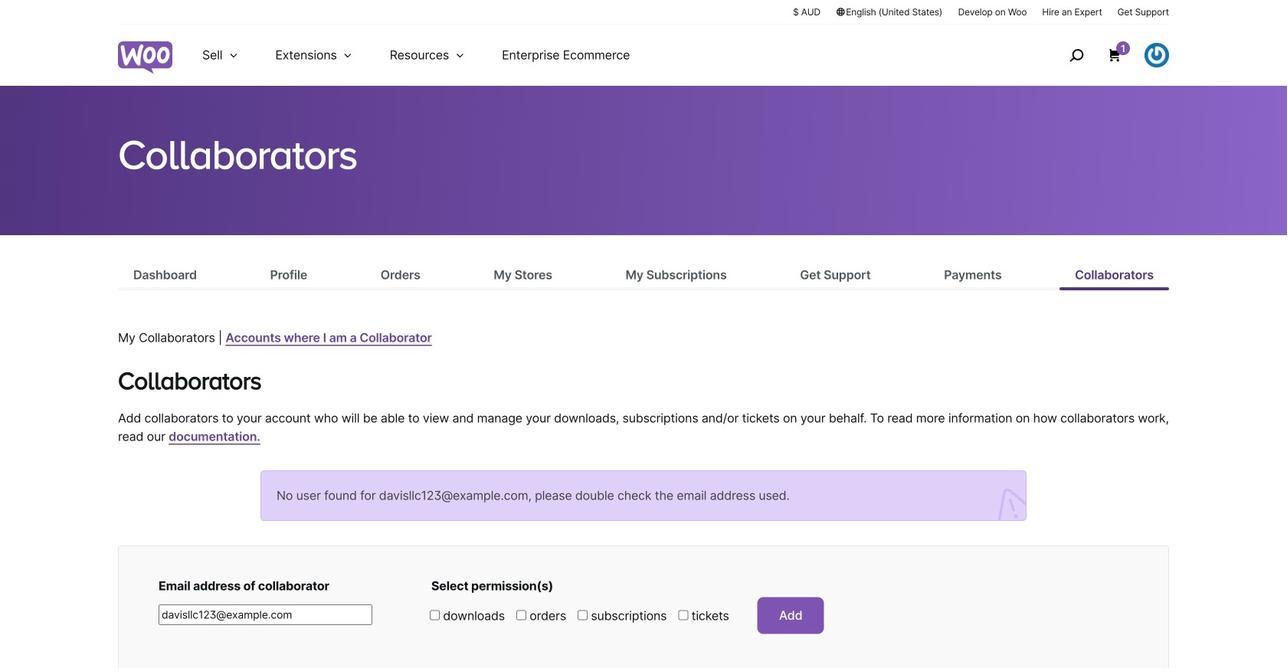 Task type: locate. For each thing, give the bounding box(es) containing it.
None checkbox
[[430, 610, 440, 620], [516, 610, 526, 620], [430, 610, 440, 620], [516, 610, 526, 620]]

service navigation menu element
[[1037, 30, 1169, 80]]

search image
[[1064, 43, 1089, 67]]

None checkbox
[[578, 610, 588, 620], [678, 610, 688, 620], [578, 610, 588, 620], [678, 610, 688, 620]]



Task type: vqa. For each thing, say whether or not it's contained in the screenshot.
option
yes



Task type: describe. For each thing, give the bounding box(es) containing it.
open account menu image
[[1145, 43, 1169, 67]]



